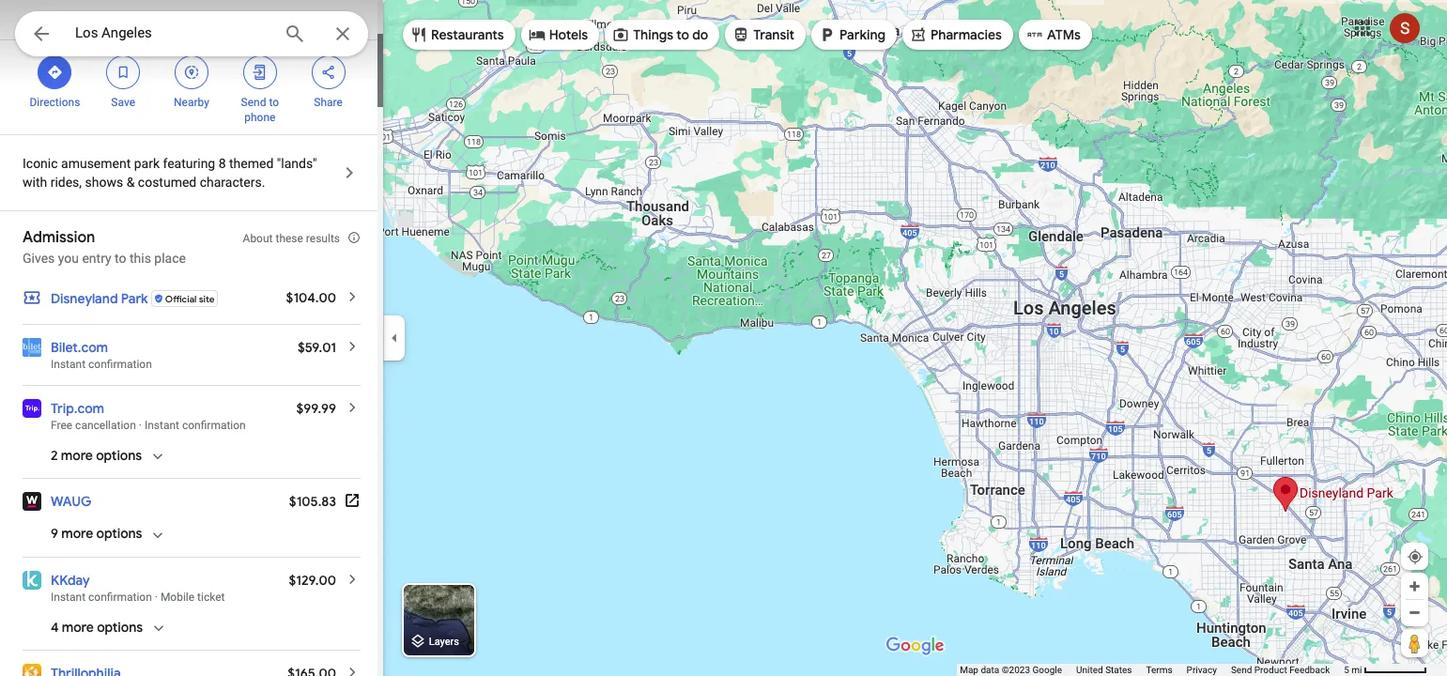 Task type: locate. For each thing, give the bounding box(es) containing it.
2 horizontal spatial to
[[677, 26, 689, 43]]

0 vertical spatial more
[[61, 447, 93, 464]]

0 vertical spatial confirmation
[[88, 358, 152, 371]]

to inside button
[[677, 26, 689, 43]]

to left do
[[677, 26, 689, 43]]

results
[[306, 232, 340, 245]]

phone
[[244, 111, 276, 124]]

terms button
[[1146, 664, 1173, 676]]

send up phone
[[241, 96, 266, 109]]

instant down kkday
[[51, 591, 86, 604]]

send inside button
[[1231, 665, 1252, 675]]

iconic amusement park featuring 8 themed "lands" with rides, shows & costumed characters.
[[23, 156, 317, 190]]

1 horizontal spatial ·
[[155, 591, 158, 604]]

about these results image
[[348, 231, 361, 244]]

zoom in image
[[1408, 580, 1422, 594]]

1 vertical spatial more
[[61, 525, 93, 542]]

to for do
[[677, 26, 689, 43]]

©2023
[[1002, 665, 1030, 675]]

official
[[165, 293, 197, 305]]

1 horizontal spatial to
[[269, 96, 279, 109]]

mobile
[[161, 591, 195, 604]]

about inside button
[[306, 10, 344, 27]]

0 vertical spatial about
[[306, 10, 344, 27]]

&
[[126, 175, 135, 190]]

instant right cancellation
[[145, 419, 179, 432]]

2 vertical spatial to
[[115, 251, 126, 266]]

free cancellation · instant confirmation
[[51, 419, 246, 432]]

disneyland
[[51, 290, 118, 307]]

about for about
[[306, 10, 344, 27]]

tab list containing overview
[[0, 0, 383, 39]]

options for 4 more options
[[97, 619, 143, 636]]

$129.00
[[289, 572, 336, 589]]

send product feedback button
[[1231, 664, 1330, 676]]

1 vertical spatial to
[[269, 96, 279, 109]]

options right the 9
[[96, 525, 142, 542]]

confirmation for kkday
[[88, 591, 152, 604]]

to left this
[[115, 251, 126, 266]]

1 horizontal spatial send
[[1231, 665, 1252, 675]]

1 vertical spatial options
[[96, 525, 142, 542]]

footer containing map data ©2023 google
[[960, 664, 1344, 676]]

more right the 9
[[61, 525, 93, 542]]

$104.00
[[286, 289, 336, 306]]

about up 
[[306, 10, 344, 27]]

to inside the send to phone
[[269, 96, 279, 109]]

atms
[[1047, 26, 1081, 43]]

map data ©2023 google
[[960, 665, 1062, 675]]

$59.01
[[298, 339, 336, 356]]

tab list inside google maps element
[[0, 0, 383, 39]]

free
[[51, 419, 72, 432]]

about left these
[[243, 232, 273, 245]]

send left product
[[1231, 665, 1252, 675]]

0 vertical spatial instant
[[51, 358, 86, 371]]

·
[[139, 419, 142, 432], [155, 591, 158, 604]]

featuring
[[163, 156, 215, 171]]

send inside the send to phone
[[241, 96, 266, 109]]

send
[[241, 96, 266, 109], [1231, 665, 1252, 675]]

iconic amusement park featuring 8 themed "lands" with rides, shows & costumed characters. button
[[0, 135, 383, 210]]

restaurants button
[[403, 12, 515, 57]]

1 vertical spatial ·
[[155, 591, 158, 604]]

iconic
[[23, 156, 58, 171]]

none field inside los angeles field
[[75, 22, 269, 44]]

more
[[61, 447, 93, 464], [61, 525, 93, 542], [62, 619, 94, 636]]

costumed
[[138, 175, 197, 190]]

0 vertical spatial options
[[96, 447, 142, 464]]

0 horizontal spatial to
[[115, 251, 126, 266]]

5
[[1344, 665, 1350, 675]]

send for send product feedback
[[1231, 665, 1252, 675]]

options down instant confirmation · mobile ticket
[[97, 619, 143, 636]]

4 more options button
[[51, 618, 167, 650]]

9
[[51, 525, 58, 542]]

1 vertical spatial about
[[243, 232, 273, 245]]

· right cancellation
[[139, 419, 142, 432]]

options for 9 more options
[[96, 525, 142, 542]]

this
[[130, 251, 151, 266]]

mi
[[1352, 665, 1362, 675]]

site
[[199, 293, 215, 305]]

0 vertical spatial send
[[241, 96, 266, 109]]

more for 9
[[61, 525, 93, 542]]

footer inside google maps element
[[960, 664, 1344, 676]]

2 vertical spatial more
[[62, 619, 94, 636]]

to up phone
[[269, 96, 279, 109]]

0 horizontal spatial ·
[[139, 419, 142, 432]]

2 vertical spatial confirmation
[[88, 591, 152, 604]]

about button
[[291, 0, 359, 39]]

2 vertical spatial instant
[[51, 591, 86, 604]]

parking
[[840, 26, 886, 43]]

more for 4
[[62, 619, 94, 636]]

place
[[154, 251, 186, 266]]

more right "2"
[[61, 447, 93, 464]]

confirmation
[[88, 358, 152, 371], [182, 419, 246, 432], [88, 591, 152, 604]]

product
[[1255, 665, 1287, 675]]

about
[[306, 10, 344, 27], [243, 232, 273, 245]]

1 horizontal spatial about
[[306, 10, 344, 27]]

to for phone
[[269, 96, 279, 109]]

tab list
[[0, 0, 383, 39]]

trip.com
[[51, 400, 104, 417]]

options for 2 more options
[[96, 447, 142, 464]]

shows
[[85, 175, 123, 190]]

1 vertical spatial confirmation
[[182, 419, 246, 432]]

more right '4'
[[62, 619, 94, 636]]

Los Angeles field
[[15, 11, 368, 56]]

gives you entry to this place
[[23, 251, 186, 266]]

pharmacies button
[[903, 12, 1013, 57]]

instant confirmation
[[51, 358, 152, 371]]

5 mi
[[1344, 665, 1362, 675]]

ticket
[[197, 591, 225, 604]]

0 vertical spatial to
[[677, 26, 689, 43]]

data
[[981, 665, 1000, 675]]

instant confirmation · mobile ticket
[[51, 591, 225, 604]]

2 more options button
[[51, 446, 166, 478]]

0 horizontal spatial send
[[241, 96, 266, 109]]

footer
[[960, 664, 1344, 676]]

0 horizontal spatial about
[[243, 232, 273, 245]]

9 more options
[[51, 525, 142, 542]]

show street view coverage image
[[1401, 629, 1429, 657]]

options down cancellation
[[96, 447, 142, 464]]

instant down bilet.com
[[51, 358, 86, 371]]

bilet.com
[[51, 339, 108, 356]]

states
[[1106, 665, 1132, 675]]


[[183, 62, 200, 83]]

admission
[[23, 228, 95, 247]]

2
[[51, 447, 58, 464]]

hotels
[[549, 26, 588, 43]]

· for 2 more options
[[139, 419, 142, 432]]

· left mobile
[[155, 591, 158, 604]]

None field
[[75, 22, 269, 44]]

united states
[[1076, 665, 1132, 675]]

0 vertical spatial ·
[[139, 419, 142, 432]]

2 vertical spatial options
[[97, 619, 143, 636]]

1 vertical spatial send
[[1231, 665, 1252, 675]]

about for about these results
[[243, 232, 273, 245]]



Task type: describe. For each thing, give the bounding box(es) containing it.
things
[[633, 26, 673, 43]]

google account: sheryl atherton  
(sheryl.atherton@adept.ai) image
[[1390, 13, 1420, 43]]

map
[[960, 665, 979, 675]]

send product feedback
[[1231, 665, 1330, 675]]

$105.83
[[289, 494, 336, 510]]

zoom out image
[[1408, 606, 1422, 620]]

4
[[51, 619, 59, 636]]

about these results
[[243, 232, 340, 245]]

more for 2
[[61, 447, 93, 464]]

· for 4 more options
[[155, 591, 158, 604]]

show your location image
[[1407, 549, 1424, 565]]

things to do
[[633, 26, 708, 43]]

do
[[692, 26, 708, 43]]

park
[[134, 156, 160, 171]]

transit
[[754, 26, 795, 43]]

share
[[314, 96, 343, 109]]

$99.99
[[296, 400, 336, 417]]

collapse side panel image
[[384, 328, 405, 348]]

rides,
[[50, 175, 82, 190]]

transit button
[[725, 12, 806, 57]]

privacy
[[1187, 665, 1217, 675]]

disneyland park main content
[[0, 0, 383, 676]]

entry
[[82, 251, 111, 266]]

park
[[121, 290, 148, 307]]

privacy button
[[1187, 664, 1217, 676]]

directions
[[30, 96, 80, 109]]

united
[[1076, 665, 1103, 675]]

instant for kkday
[[51, 591, 86, 604]]

google maps element
[[0, 0, 1447, 676]]

you
[[58, 251, 79, 266]]


[[46, 62, 63, 83]]

9 more options button
[[51, 524, 167, 557]]

confirmation for bilet.com
[[88, 358, 152, 371]]

terms
[[1146, 665, 1173, 675]]

atms button
[[1019, 12, 1092, 57]]

1 vertical spatial instant
[[145, 419, 179, 432]]

with
[[23, 175, 47, 190]]


[[252, 62, 268, 83]]

gives
[[23, 251, 55, 266]]

nearby
[[174, 96, 209, 109]]

pharmacies
[[931, 26, 1002, 43]]

feedback
[[1290, 665, 1330, 675]]

"lands"
[[277, 156, 317, 171]]

send to phone
[[241, 96, 279, 124]]

parking button
[[812, 12, 897, 57]]


[[320, 62, 337, 83]]

cancellation
[[75, 419, 136, 432]]

united states button
[[1076, 664, 1132, 676]]

overview
[[39, 10, 99, 27]]

8
[[219, 156, 226, 171]]

4 more options
[[51, 619, 143, 636]]

save
[[111, 96, 135, 109]]

 search field
[[15, 11, 368, 60]]

reviews button
[[162, 0, 242, 39]]

things to do button
[[605, 12, 720, 57]]

 button
[[15, 11, 68, 60]]

themed
[[229, 156, 274, 171]]

send for send to phone
[[241, 96, 266, 109]]

2 more options
[[51, 447, 142, 464]]

restaurants
[[431, 26, 504, 43]]

actions for disneyland park region
[[0, 40, 383, 134]]


[[115, 62, 132, 83]]

5 mi button
[[1344, 665, 1428, 675]]

overview button
[[24, 0, 114, 39]]

kkday
[[51, 572, 90, 589]]

these
[[276, 232, 303, 245]]

layers
[[429, 636, 459, 648]]

amusement
[[61, 156, 131, 171]]

disneyland park
[[51, 290, 148, 307]]

waug
[[51, 494, 91, 510]]

characters.
[[200, 175, 265, 190]]

instant for bilet.com
[[51, 358, 86, 371]]


[[30, 21, 53, 47]]

official site
[[165, 293, 215, 305]]

hotels button
[[521, 12, 599, 57]]

google
[[1033, 665, 1062, 675]]



Task type: vqa. For each thing, say whether or not it's contained in the screenshot.
'on'
no



